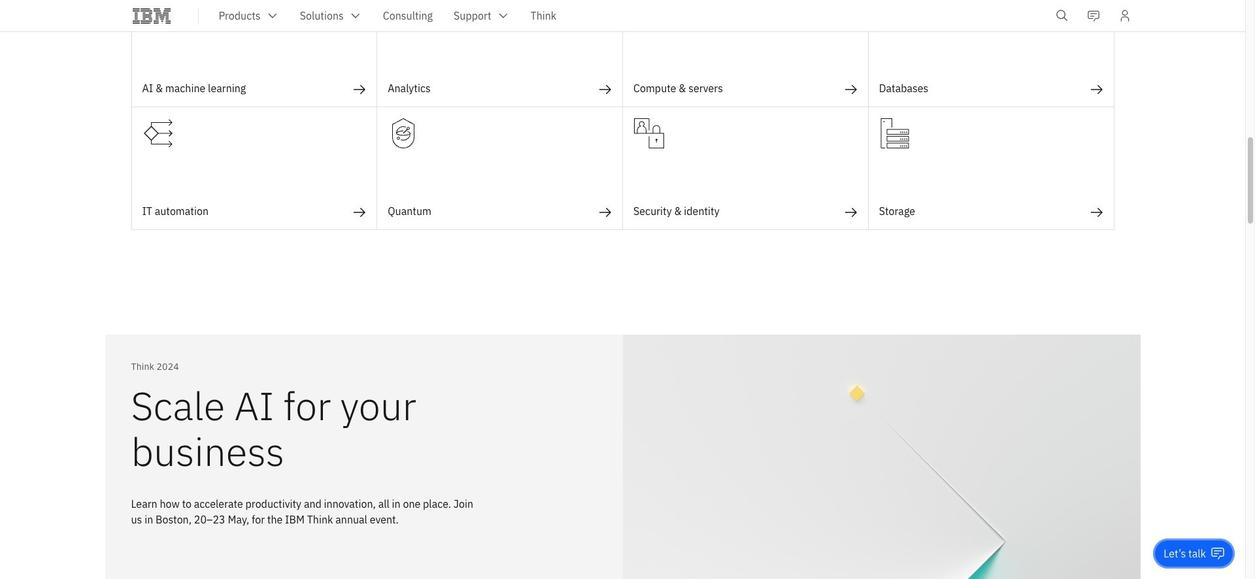 Task type: vqa. For each thing, say whether or not it's contained in the screenshot.
Let'S Talk element
yes



Task type: describe. For each thing, give the bounding box(es) containing it.
let's talk element
[[1164, 547, 1206, 561]]



